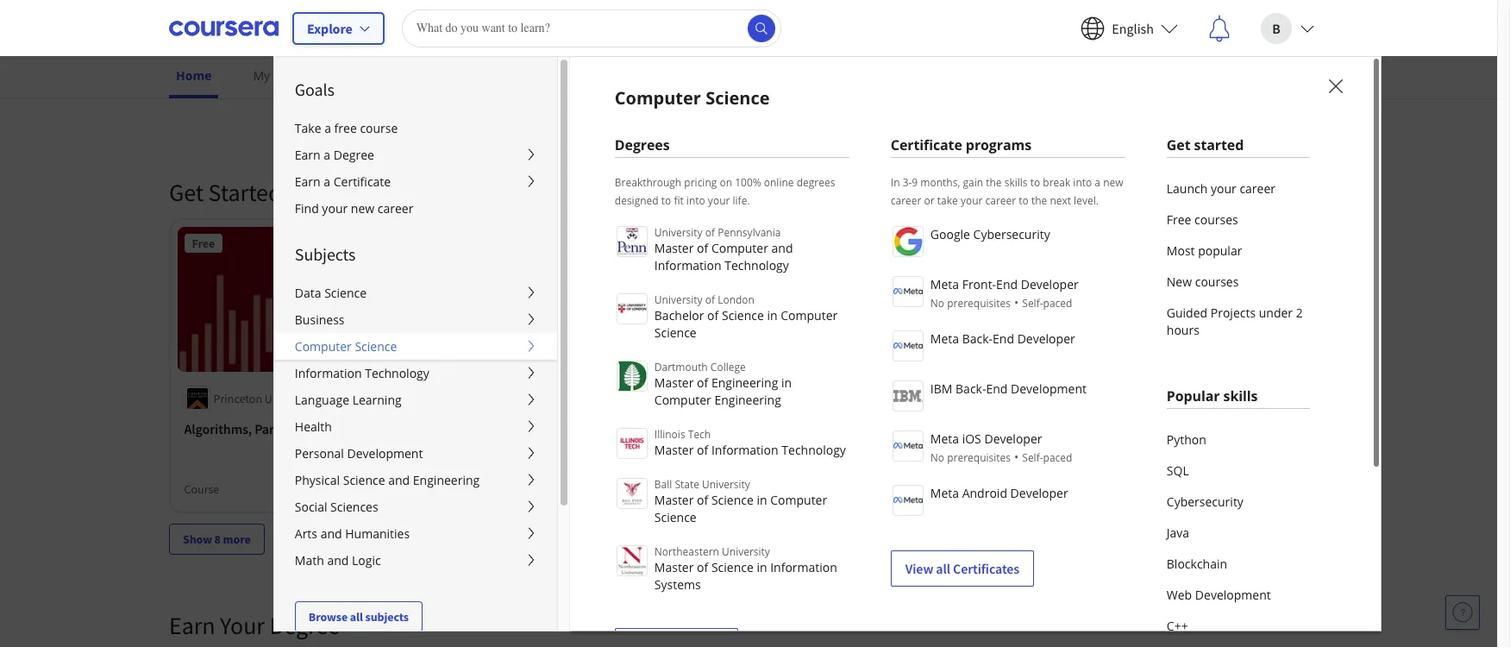 Task type: describe. For each thing, give the bounding box(es) containing it.
new courses
[[1167, 273, 1239, 290]]

college inside dartmouth college master of engineering in computer engineering
[[711, 360, 746, 374]]

cybersecurity for everyone link
[[775, 418, 1018, 439]]

with inside computer science: programming with a purpose
[[676, 420, 702, 437]]

for
[[858, 420, 875, 437]]

find your new career link
[[485, 56, 621, 95]]

popular
[[1198, 242, 1243, 259]]

science inside 'physical science and engineering' popup button
[[343, 472, 385, 488]]

guided projects under 2 hours link
[[1167, 298, 1310, 346]]

northeastern university  logo image
[[617, 545, 648, 576]]

• inside meta front-end developer no prerequisites • self-paced
[[1015, 294, 1019, 311]]

no inside meta ios developer no prerequisites • self-paced
[[931, 450, 945, 465]]

in 3-9 months, gain the skills to break into a new career or take your career to the next level.
[[891, 175, 1124, 208]]

to inside 'code yourself! an introduction to programming'
[[1251, 420, 1263, 437]]

master for master of science in information systems
[[655, 559, 694, 575]]

python
[[1167, 431, 1207, 448]]

and down personal development popup button
[[388, 472, 410, 488]]

blockchain link
[[1167, 549, 1310, 580]]

algorithms, part i link
[[185, 418, 428, 439]]

university inside the northeastern university master of science in information systems
[[722, 544, 770, 559]]

computer science: programming with a purpose link
[[480, 418, 723, 460]]

python link
[[1167, 424, 1310, 456]]

What do you want to learn? text field
[[402, 9, 781, 47]]

0 horizontal spatial new
[[548, 67, 573, 84]]

ios
[[963, 431, 982, 447]]

ball state university logo image
[[617, 478, 648, 509]]

yourself!
[[1102, 420, 1154, 437]]

computer science menu item
[[569, 56, 1511, 647]]

engineering inside popup button
[[413, 472, 480, 488]]

ball
[[655, 477, 672, 492]]

on
[[720, 175, 733, 190]]

my
[[253, 67, 270, 84]]

a for certificate
[[324, 173, 331, 190]]

university up yourself!
[[1121, 391, 1171, 406]]

a inside in 3-9 months, gain the skills to break into a new career or take your career to the next level.
[[1095, 175, 1101, 190]]

university of london logo image
[[617, 293, 648, 324]]

math and logic button
[[274, 547, 557, 574]]

self- inside meta front-end developer no prerequisites • self-paced
[[1023, 296, 1044, 311]]

social sciences button
[[274, 493, 557, 520]]

university up i
[[265, 391, 316, 406]]

your for find your new career
[[322, 200, 348, 217]]

find for find your new career
[[492, 67, 516, 84]]

computer up degrees
[[615, 86, 701, 110]]

free courses
[[1167, 211, 1239, 228]]

science inside 'computer science' dropdown button
[[355, 338, 397, 355]]

1 vertical spatial engineering
[[715, 392, 782, 408]]

science down state
[[655, 509, 697, 525]]

web development
[[1167, 587, 1271, 603]]

maryland,
[[870, 391, 920, 406]]

language learning
[[295, 392, 402, 408]]

math and logic
[[295, 552, 381, 569]]

partnername logo image for ibm back-end development
[[893, 380, 924, 412]]

development for web development
[[1196, 587, 1271, 603]]

guided projects under 2 hours
[[1167, 305, 1303, 338]]

edinburgh
[[1186, 391, 1239, 406]]

level.
[[1074, 193, 1099, 208]]

of inside dartmouth college master of engineering in computer engineering
[[697, 374, 709, 391]]

no inside meta front-end developer no prerequisites • self-paced
[[931, 296, 945, 311]]

meta back-end developer
[[931, 330, 1076, 347]]

your inside in 3-9 months, gain the skills to break into a new career or take your career to the next level.
[[961, 193, 983, 208]]

in inside dartmouth college master of engineering in computer engineering
[[782, 374, 792, 391]]

illinois tech master of information technology
[[655, 427, 846, 458]]

university of maryland, college park
[[804, 391, 985, 406]]

into for degrees
[[687, 193, 705, 208]]

main content containing get started with these free courses
[[0, 87, 1498, 647]]

to left break
[[1031, 175, 1041, 190]]

show
[[183, 531, 212, 547]]

list item inside the computer science menu item
[[615, 611, 850, 647]]

course for algorithms, part i
[[185, 481, 220, 497]]

explore button
[[292, 12, 385, 44]]

new inside explore menu element
[[351, 200, 375, 217]]

in inside ball state university master of science in computer science
[[757, 492, 767, 508]]

free down the started at the top
[[192, 236, 215, 251]]

learning for language learning
[[353, 392, 402, 408]]

meta for meta android developer
[[931, 485, 959, 501]]

back- for ibm
[[956, 380, 986, 397]]

university of pennsylvania master of computer and information technology
[[655, 225, 793, 273]]

computer inside dartmouth college master of engineering in computer engineering
[[655, 392, 712, 408]]

paced inside meta front-end developer no prerequisites • self-paced
[[1044, 296, 1073, 311]]

university up cybersecurity for everyone
[[804, 391, 855, 406]]

degree for earn your degree
[[270, 610, 340, 641]]

end for meta front-end developer no prerequisites • self-paced
[[997, 276, 1018, 292]]

3-
[[903, 175, 912, 190]]

career down 3-
[[891, 193, 922, 208]]

ibm back-end development
[[931, 380, 1087, 397]]

a for free
[[325, 120, 331, 136]]

google cybersecurity
[[931, 226, 1051, 242]]

degree for earn a degree
[[334, 147, 374, 163]]

earn for earn your degree
[[169, 610, 215, 641]]

data science button
[[274, 280, 557, 306]]

break
[[1043, 175, 1071, 190]]

computer inside dropdown button
[[295, 338, 352, 355]]

english button
[[1067, 0, 1192, 56]]

free inside the computer science menu item
[[1167, 211, 1192, 228]]

personal development
[[295, 445, 423, 462]]

certificates
[[953, 560, 1020, 577]]

london
[[718, 292, 755, 307]]

course for cybersecurity for everyone
[[775, 481, 810, 497]]

personal
[[295, 445, 344, 462]]

princeton for algorithms,
[[214, 391, 263, 406]]

started
[[208, 177, 282, 208]]

help center image
[[1453, 602, 1474, 623]]

university up the 'science:'
[[560, 391, 611, 406]]

0 vertical spatial engineering
[[712, 374, 778, 391]]

2
[[1296, 305, 1303, 321]]

courses
[[448, 177, 528, 208]]

into for certificate programs
[[1074, 175, 1092, 190]]

ibm back-end development link
[[891, 379, 1126, 412]]

ibm
[[931, 380, 953, 397]]

free right pennsylvania
[[783, 236, 805, 251]]

9
[[912, 175, 918, 190]]

language
[[295, 392, 349, 408]]

browse all subjects button
[[295, 601, 423, 632]]

google cybersecurity link
[[891, 224, 1126, 257]]

computer science inside menu item
[[615, 86, 770, 110]]

sql
[[1167, 462, 1189, 479]]

english
[[1112, 19, 1154, 37]]

career up 'free courses' link
[[1240, 180, 1276, 197]]

browse
[[309, 609, 348, 625]]

a for degree
[[324, 147, 331, 163]]

developer inside meta front-end developer no prerequisites • self-paced
[[1021, 276, 1079, 292]]

business button
[[274, 306, 557, 333]]

career inside explore menu element
[[378, 200, 414, 217]]

launch your career link
[[1167, 173, 1310, 204]]

programming inside computer science: programming with a purpose
[[592, 420, 673, 437]]

projects
[[1211, 305, 1256, 321]]

computer inside university of pennsylvania master of computer and information technology
[[712, 240, 769, 256]]

and right "arts"
[[321, 525, 342, 542]]

meta for meta back-end developer
[[931, 330, 959, 347]]

free courses link
[[1167, 204, 1310, 236]]

meta for meta ios developer no prerequisites • self-paced
[[931, 431, 959, 447]]

c++ link
[[1167, 611, 1310, 642]]

university inside ball state university master of science in computer science
[[702, 477, 750, 492]]

development for personal development
[[347, 445, 423, 462]]

developer right android
[[1011, 485, 1069, 501]]

launch
[[1167, 180, 1208, 197]]

partnername logo image for google cybersecurity
[[893, 226, 924, 257]]

in inside university of london bachelor of science in computer science
[[767, 307, 778, 324]]

new inside 'link'
[[1167, 273, 1192, 290]]

dartmouth college master of engineering in computer engineering
[[655, 360, 792, 408]]

0 vertical spatial the
[[986, 175, 1002, 190]]

android
[[963, 485, 1008, 501]]

launch your career
[[1167, 180, 1276, 197]]

programming inside 'code yourself! an introduction to programming'
[[1070, 441, 1150, 458]]

of inside ball state university master of science in computer science
[[697, 492, 709, 508]]

prerequisites inside meta ios developer no prerequisites • self-paced
[[947, 450, 1011, 465]]

cybersecurity for cybersecurity for everyone
[[775, 420, 856, 437]]

new inside in 3-9 months, gain the skills to break into a new career or take your career to the next level.
[[1104, 175, 1124, 190]]

my learning link
[[246, 56, 329, 95]]

college inside get started with these free courses collection 'element'
[[923, 391, 960, 406]]

princeton university for science:
[[509, 391, 611, 406]]

master inside ball state university master of science in computer science
[[655, 492, 694, 508]]

all for subjects
[[350, 609, 363, 625]]

learning for my learning
[[273, 67, 322, 84]]

your for launch your career
[[1211, 180, 1237, 197]]

100%
[[735, 175, 761, 190]]

university inside university of pennsylvania master of computer and information technology
[[655, 225, 703, 240]]

or
[[924, 193, 935, 208]]

online
[[764, 175, 794, 190]]

arts and humanities button
[[274, 520, 557, 547]]

life.
[[733, 193, 750, 208]]

to left next
[[1019, 193, 1029, 208]]

list containing master of computer and information technology
[[615, 224, 850, 647]]

web
[[1167, 587, 1192, 603]]

meta front-end developer no prerequisites • self-paced
[[931, 276, 1079, 311]]

partnername logo image for meta android developer
[[893, 485, 924, 516]]

data science
[[295, 285, 367, 301]]

line chart image
[[1075, 206, 1096, 227]]



Task type: locate. For each thing, give the bounding box(es) containing it.
into inside in 3-9 months, gain the skills to break into a new career or take your career to the next level.
[[1074, 175, 1092, 190]]

self- inside meta ios developer no prerequisites • self-paced
[[1023, 450, 1044, 465]]

and inside dropdown button
[[327, 552, 349, 569]]

1 vertical spatial into
[[687, 193, 705, 208]]

to inside breakthrough pricing on 100% online degrees designed to fit into your life.
[[662, 193, 671, 208]]

courses down "popular"
[[1196, 273, 1239, 290]]

partnername logo image inside google cybersecurity link
[[893, 226, 924, 257]]

partnername logo image up view
[[893, 485, 924, 516]]

0 horizontal spatial skills
[[1005, 175, 1028, 190]]

2 horizontal spatial cybersecurity
[[1167, 493, 1244, 510]]

these
[[335, 177, 395, 208]]

illinois tech logo image
[[617, 428, 648, 459]]

1 vertical spatial back-
[[956, 380, 986, 397]]

your inside breakthrough pricing on 100% online degrees designed to fit into your life.
[[708, 193, 730, 208]]

technology inside dropdown button
[[365, 365, 429, 381]]

0 horizontal spatial development
[[347, 445, 423, 462]]

programming
[[592, 420, 673, 437], [1070, 441, 1150, 458]]

1 vertical spatial get
[[169, 177, 204, 208]]

science up 100%
[[706, 86, 770, 110]]

1 horizontal spatial college
[[923, 391, 960, 406]]

pricing
[[684, 175, 717, 190]]

1 vertical spatial certificate
[[334, 173, 391, 190]]

2 vertical spatial technology
[[782, 442, 846, 458]]

university right university of london logo
[[655, 292, 703, 307]]

back- for meta
[[963, 330, 993, 347]]

smile image
[[1075, 268, 1096, 289]]

1 vertical spatial skills
[[1224, 387, 1258, 405]]

hours
[[1167, 322, 1200, 338]]

0 vertical spatial end
[[997, 276, 1018, 292]]

0 vertical spatial learning
[[273, 67, 322, 84]]

courses for free courses
[[1195, 211, 1239, 228]]

new left "career" at the left of page
[[548, 67, 573, 84]]

your inside find your new career link
[[322, 200, 348, 217]]

earn down earn a degree
[[295, 173, 321, 190]]

0 vertical spatial prerequisites
[[947, 296, 1011, 311]]

programming down yourself!
[[1070, 441, 1150, 458]]

1 vertical spatial earn
[[295, 173, 321, 190]]

1 horizontal spatial programming
[[1070, 441, 1150, 458]]

your
[[220, 610, 265, 641]]

None search field
[[402, 9, 781, 47]]

master for master of information technology
[[655, 442, 694, 458]]

1 horizontal spatial into
[[1074, 175, 1092, 190]]

1 vertical spatial find
[[295, 200, 319, 217]]

1 vertical spatial technology
[[365, 365, 429, 381]]

cybersecurity left for
[[775, 420, 856, 437]]

0 vertical spatial with
[[286, 177, 331, 208]]

paced down code
[[1044, 450, 1073, 465]]

skills up introduction
[[1224, 387, 1258, 405]]

master for master of engineering in computer engineering
[[655, 374, 694, 391]]

self-
[[1023, 296, 1044, 311], [1023, 450, 1044, 465]]

course for code yourself! an introduction to programming
[[1070, 481, 1105, 497]]

to
[[1031, 175, 1041, 190], [662, 193, 671, 208], [1019, 193, 1029, 208], [1251, 420, 1263, 437]]

new
[[548, 67, 573, 84], [1167, 273, 1192, 290]]

university down fit on the top of the page
[[655, 225, 703, 240]]

1 vertical spatial with
[[676, 420, 702, 437]]

get for get started with these free courses
[[169, 177, 204, 208]]

the right gain
[[986, 175, 1002, 190]]

started
[[1194, 135, 1244, 154]]

0 horizontal spatial princeton
[[214, 391, 263, 406]]

free
[[400, 177, 443, 208], [1167, 211, 1192, 228], [192, 236, 215, 251], [783, 236, 805, 251]]

course up show
[[185, 481, 220, 497]]

0 vertical spatial programming
[[592, 420, 673, 437]]

arts
[[295, 525, 317, 542]]

into right fit on the top of the page
[[687, 193, 705, 208]]

0 vertical spatial technology
[[725, 257, 789, 273]]

cybersecurity inside get started with these free courses collection 'element'
[[775, 420, 856, 437]]

1 vertical spatial new
[[351, 200, 375, 217]]

get left the "started"
[[1167, 135, 1191, 154]]

0 horizontal spatial programming
[[592, 420, 673, 437]]

master inside the northeastern university master of science in information systems
[[655, 559, 694, 575]]

popular
[[1167, 387, 1220, 405]]

computer inside ball state university master of science in computer science
[[771, 492, 828, 508]]

breakthrough
[[615, 175, 682, 190]]

1 horizontal spatial the
[[1032, 193, 1048, 208]]

view all certificates list
[[891, 224, 1126, 587]]

1 horizontal spatial princeton
[[509, 391, 558, 406]]

developer inside meta ios developer no prerequisites • self-paced
[[985, 431, 1043, 447]]

1 princeton from the left
[[214, 391, 263, 406]]

back-
[[963, 330, 993, 347], [956, 380, 986, 397]]

end inside ibm back-end development link
[[986, 380, 1008, 397]]

the university of edinburgh
[[1099, 391, 1239, 406]]

1 vertical spatial self-
[[1023, 450, 1044, 465]]

university of pennsylvania logo image
[[617, 226, 648, 257]]

0 vertical spatial skills
[[1005, 175, 1028, 190]]

college left park
[[923, 391, 960, 406]]

technology inside illinois tech master of information technology
[[782, 442, 846, 458]]

computer science up degrees
[[615, 86, 770, 110]]

1 horizontal spatial new
[[1104, 175, 1124, 190]]

tech
[[688, 427, 711, 442]]

university down ball state university master of science in computer science
[[722, 544, 770, 559]]

browse all subjects
[[309, 609, 409, 625]]

computer up purpose
[[480, 420, 539, 437]]

1 horizontal spatial find
[[492, 67, 516, 84]]

meta for meta front-end developer no prerequisites • self-paced
[[931, 276, 959, 292]]

dartmouth
[[655, 360, 708, 374]]

0 horizontal spatial into
[[687, 193, 705, 208]]

0 vertical spatial computer science
[[615, 86, 770, 110]]

meta left ios
[[931, 431, 959, 447]]

computer inside university of london bachelor of science in computer science
[[781, 307, 838, 324]]

home link
[[169, 56, 219, 98]]

princeton for computer
[[509, 391, 558, 406]]

coursera image
[[169, 14, 279, 42]]

close image
[[1324, 74, 1347, 97], [1324, 74, 1347, 97]]

1 vertical spatial new
[[1167, 273, 1192, 290]]

earn down take
[[295, 147, 321, 163]]

end right park
[[986, 380, 1008, 397]]

meta android developer
[[931, 485, 1069, 501]]

1 vertical spatial no
[[931, 450, 945, 465]]

a right the illinois
[[704, 420, 712, 437]]

1 no from the top
[[931, 296, 945, 311]]

4 master from the top
[[655, 492, 694, 508]]

end inside meta back-end developer link
[[993, 330, 1015, 347]]

earn your degree
[[169, 610, 340, 641]]

science:
[[541, 420, 590, 437]]

math
[[295, 552, 324, 569]]

0 vertical spatial find
[[492, 67, 516, 84]]

list for get started
[[1167, 173, 1310, 346]]

0 horizontal spatial all
[[350, 609, 363, 625]]

certificate programs
[[891, 135, 1032, 154]]

all for certificates
[[936, 560, 951, 577]]

in down illinois tech master of information technology
[[757, 492, 767, 508]]

your inside launch your career link
[[1211, 180, 1237, 197]]

partnername logo image left the front-
[[893, 276, 924, 307]]

career
[[1240, 180, 1276, 197], [891, 193, 922, 208], [986, 193, 1017, 208], [378, 200, 414, 217]]

with down earn a degree
[[286, 177, 331, 208]]

0 vertical spatial self-
[[1023, 296, 1044, 311]]

park
[[963, 391, 985, 406]]

find your new career
[[295, 200, 414, 217]]

1 prerequisites from the top
[[947, 296, 1011, 311]]

information up earn your degree collection element
[[771, 559, 838, 575]]

2 self- from the top
[[1023, 450, 1044, 465]]

• inside meta ios developer no prerequisites • self-paced
[[1015, 449, 1019, 465]]

6 partnername logo image from the top
[[893, 485, 924, 516]]

2 course from the left
[[775, 481, 810, 497]]

end for ibm back-end development
[[986, 380, 1008, 397]]

learning
[[273, 67, 322, 84], [353, 392, 402, 408]]

0 vertical spatial into
[[1074, 175, 1092, 190]]

development up code
[[1011, 380, 1087, 397]]

end down google cybersecurity link
[[997, 276, 1018, 292]]

logic
[[352, 552, 381, 569]]

1 partnername logo image from the top
[[893, 226, 924, 257]]

earn your degree collection element
[[159, 582, 1339, 647]]

0 horizontal spatial new
[[351, 200, 375, 217]]

0 vertical spatial all
[[936, 560, 951, 577]]

development inside view all certificates list
[[1011, 380, 1087, 397]]

into inside breakthrough pricing on 100% online degrees designed to fit into your life.
[[687, 193, 705, 208]]

programming down dartmouth college logo
[[592, 420, 673, 437]]

1 self- from the top
[[1023, 296, 1044, 311]]

free up the most at the top of the page
[[1167, 211, 1192, 228]]

find for find your new career
[[295, 200, 319, 217]]

career up google cybersecurity
[[986, 193, 1017, 208]]

0 horizontal spatial college
[[711, 360, 746, 374]]

list for popular skills
[[1167, 424, 1310, 647]]

list containing python
[[1167, 424, 1310, 647]]

and
[[772, 240, 793, 256], [388, 472, 410, 488], [321, 525, 342, 542], [327, 552, 349, 569]]

2 master from the top
[[655, 374, 694, 391]]

computer science
[[615, 86, 770, 110], [295, 338, 397, 355]]

health
[[295, 418, 332, 435]]

1 master from the top
[[655, 240, 694, 256]]

1 horizontal spatial cybersecurity
[[974, 226, 1051, 242]]

princeton university for part
[[214, 391, 316, 406]]

0 vertical spatial •
[[1015, 294, 1019, 311]]

under
[[1259, 305, 1293, 321]]

3 master from the top
[[655, 442, 694, 458]]

2 prerequisites from the top
[[947, 450, 1011, 465]]

science down personal development
[[343, 472, 385, 488]]

1 vertical spatial end
[[993, 330, 1015, 347]]

in right london at top
[[767, 307, 778, 324]]

university inside university of london bachelor of science in computer science
[[655, 292, 703, 307]]

main content
[[0, 87, 1498, 647]]

science right bachelor
[[722, 307, 764, 324]]

0 vertical spatial cybersecurity
[[974, 226, 1051, 242]]

find inside explore menu element
[[295, 200, 319, 217]]

earn a degree button
[[274, 141, 557, 168]]

partnername logo image for meta back-end developer
[[893, 330, 924, 361]]

new down the most at the top of the page
[[1167, 273, 1192, 290]]

your left "career" at the left of page
[[519, 67, 545, 84]]

1 horizontal spatial princeton university
[[509, 391, 611, 406]]

science inside data science 'dropdown button'
[[325, 285, 367, 301]]

1 princeton university from the left
[[214, 391, 316, 406]]

career down earn a certificate popup button
[[378, 200, 414, 217]]

information inside illinois tech master of information technology
[[712, 442, 779, 458]]

sciences
[[331, 499, 378, 515]]

8
[[214, 531, 221, 547]]

list item
[[615, 611, 850, 647]]

northeastern
[[655, 544, 720, 559]]

1 vertical spatial cybersecurity
[[775, 420, 856, 437]]

1 course from the left
[[185, 481, 220, 497]]

dartmouth college logo image
[[617, 361, 648, 392]]

a down earn a degree
[[324, 173, 331, 190]]

end for meta back-end developer
[[993, 330, 1015, 347]]

cybersecurity down in 3-9 months, gain the skills to break into a new career or take your career to the next level.
[[974, 226, 1051, 242]]

blockchain
[[1167, 556, 1228, 572]]

courses for new courses
[[1196, 273, 1239, 290]]

princeton up the 'science:'
[[509, 391, 558, 406]]

0 vertical spatial courses
[[1195, 211, 1239, 228]]

business
[[295, 311, 345, 328]]

your down on
[[708, 193, 730, 208]]

prerequisites down ios
[[947, 450, 1011, 465]]

0 vertical spatial earn
[[295, 147, 321, 163]]

your up 'free courses' link
[[1211, 180, 1237, 197]]

most
[[1167, 242, 1195, 259]]

my learning
[[253, 67, 322, 84]]

0 vertical spatial development
[[1011, 380, 1087, 397]]

earn left your
[[169, 610, 215, 641]]

1 vertical spatial college
[[923, 391, 960, 406]]

degree inside earn your degree collection element
[[270, 610, 340, 641]]

computer science inside dropdown button
[[295, 338, 397, 355]]

2 vertical spatial development
[[1196, 587, 1271, 603]]

take
[[295, 120, 321, 136]]

information up language
[[295, 365, 362, 381]]

computer science: programming with a purpose
[[480, 420, 712, 458]]

list containing launch your career
[[1167, 173, 1310, 346]]

learning down information technology
[[353, 392, 402, 408]]

technology inside university of pennsylvania master of computer and information technology
[[725, 257, 789, 273]]

of inside the northeastern university master of science in information systems
[[697, 559, 709, 575]]

2 princeton from the left
[[509, 391, 558, 406]]

master inside illinois tech master of information technology
[[655, 442, 694, 458]]

0 vertical spatial new
[[548, 67, 573, 84]]

skills left break
[[1005, 175, 1028, 190]]

systems
[[655, 576, 701, 593]]

b
[[1273, 19, 1281, 37]]

1 paced from the top
[[1044, 296, 1073, 311]]

partnername logo image right for
[[893, 431, 924, 462]]

and down 'online'
[[772, 240, 793, 256]]

1 horizontal spatial new
[[1167, 273, 1192, 290]]

earn a degree
[[295, 147, 374, 163]]

master up the 'systems'
[[655, 559, 694, 575]]

1 • from the top
[[1015, 294, 1019, 311]]

2 horizontal spatial development
[[1196, 587, 1271, 603]]

1 horizontal spatial development
[[1011, 380, 1087, 397]]

meta inside meta front-end developer no prerequisites • self-paced
[[931, 276, 959, 292]]

skills
[[1005, 175, 1028, 190], [1224, 387, 1258, 405]]

2 no from the top
[[931, 450, 945, 465]]

0 horizontal spatial the
[[986, 175, 1002, 190]]

self- up the meta back-end developer
[[1023, 296, 1044, 311]]

partnername logo image left google
[[893, 226, 924, 257]]

master inside dartmouth college master of engineering in computer engineering
[[655, 374, 694, 391]]

1 courses from the top
[[1195, 211, 1239, 228]]

1 horizontal spatial computer science
[[615, 86, 770, 110]]

cybersecurity for everyone
[[775, 420, 932, 437]]

a inside earn a certificate popup button
[[324, 173, 331, 190]]

take
[[938, 193, 958, 208]]

degree inside earn a degree popup button
[[334, 147, 374, 163]]

• up the meta back-end developer
[[1015, 294, 1019, 311]]

information inside university of pennsylvania master of computer and information technology
[[655, 257, 722, 273]]

0 vertical spatial back-
[[963, 330, 993, 347]]

1 vertical spatial the
[[1032, 193, 1048, 208]]

a left 'free'
[[325, 120, 331, 136]]

1 horizontal spatial course
[[775, 481, 810, 497]]

your for find your new career
[[519, 67, 545, 84]]

computer
[[615, 86, 701, 110], [712, 240, 769, 256], [781, 307, 838, 324], [295, 338, 352, 355], [655, 392, 712, 408], [480, 420, 539, 437], [771, 492, 828, 508]]

science right state
[[712, 492, 754, 508]]

data
[[295, 285, 321, 301]]

cybersecurity for cybersecurity link
[[1167, 493, 1244, 510]]

1 horizontal spatial all
[[936, 560, 951, 577]]

months,
[[921, 175, 961, 190]]

social
[[295, 499, 327, 515]]

back- down meta front-end developer no prerequisites • self-paced
[[963, 330, 993, 347]]

certificate inside popup button
[[334, 173, 391, 190]]

1 vertical spatial learning
[[353, 392, 402, 408]]

university of london bachelor of science in computer science
[[655, 292, 838, 341]]

2 • from the top
[[1015, 449, 1019, 465]]

2 vertical spatial end
[[986, 380, 1008, 397]]

information inside dropdown button
[[295, 365, 362, 381]]

learning inside my learning link
[[273, 67, 322, 84]]

4 meta from the top
[[931, 485, 959, 501]]

developer down google cybersecurity link
[[1021, 276, 1079, 292]]

new down earn a certificate
[[351, 200, 375, 217]]

a inside "take a free course" link
[[325, 120, 331, 136]]

princeton up algorithms, part i
[[214, 391, 263, 406]]

master right ball state university logo
[[655, 492, 694, 508]]

0 vertical spatial get
[[1167, 135, 1191, 154]]

google
[[931, 226, 971, 242]]

cybersecurity up java
[[1167, 493, 1244, 510]]

technology down pennsylvania
[[725, 257, 789, 273]]

with up state
[[676, 420, 702, 437]]

computer science group
[[273, 56, 1511, 647]]

code
[[1070, 420, 1100, 437]]

meta inside meta ios developer no prerequisites • self-paced
[[931, 431, 959, 447]]

breakthrough pricing on 100% online degrees designed to fit into your life.
[[615, 175, 835, 208]]

with
[[286, 177, 331, 208], [676, 420, 702, 437]]

a inside computer science: programming with a purpose
[[704, 420, 712, 437]]

partnername logo image inside meta back-end developer link
[[893, 330, 924, 361]]

1 vertical spatial degree
[[270, 610, 340, 641]]

0 horizontal spatial cybersecurity
[[775, 420, 856, 437]]

5 master from the top
[[655, 559, 694, 575]]

of
[[705, 225, 715, 240], [697, 240, 709, 256], [705, 292, 715, 307], [708, 307, 719, 324], [697, 374, 709, 391], [857, 391, 867, 406], [1174, 391, 1184, 406], [697, 442, 709, 458], [697, 492, 709, 508], [697, 559, 709, 575]]

get left the started at the top
[[169, 177, 204, 208]]

developer down meta front-end developer no prerequisites • self-paced
[[1018, 330, 1076, 347]]

information right tech at left
[[712, 442, 779, 458]]

all right view
[[936, 560, 951, 577]]

northeastern university master of science in information systems
[[655, 544, 838, 593]]

degree right your
[[270, 610, 340, 641]]

development inside popup button
[[347, 445, 423, 462]]

3 meta from the top
[[931, 431, 959, 447]]

courses up "popular"
[[1195, 211, 1239, 228]]

explore menu element
[[274, 57, 557, 632]]

to right introduction
[[1251, 420, 1263, 437]]

2 horizontal spatial course
[[1070, 481, 1105, 497]]

health button
[[274, 413, 557, 440]]

list
[[1167, 173, 1310, 346], [615, 224, 850, 647], [1167, 424, 1310, 647]]

new right the graduation cap icon
[[1104, 175, 1124, 190]]

0 horizontal spatial find
[[295, 200, 319, 217]]

science down bachelor
[[655, 324, 697, 341]]

0 horizontal spatial certificate
[[334, 173, 391, 190]]

end down meta front-end developer no prerequisites • self-paced
[[993, 330, 1015, 347]]

1 vertical spatial development
[[347, 445, 423, 462]]

information inside the northeastern university master of science in information systems
[[771, 559, 838, 575]]

paced up meta back-end developer link
[[1044, 296, 1073, 311]]

0 horizontal spatial course
[[185, 481, 220, 497]]

back- right ibm
[[956, 380, 986, 397]]

front-
[[963, 276, 997, 292]]

computer down business
[[295, 338, 352, 355]]

graduation cap image
[[1075, 175, 1096, 196]]

0 horizontal spatial computer science
[[295, 338, 397, 355]]

learning inside language learning dropdown button
[[353, 392, 402, 408]]

earn for earn a degree
[[295, 147, 321, 163]]

computer inside computer science: programming with a purpose
[[480, 420, 539, 437]]

2 meta from the top
[[931, 330, 959, 347]]

certificate up find your new career on the top of the page
[[334, 173, 391, 190]]

to left fit on the top of the page
[[662, 193, 671, 208]]

paced inside meta ios developer no prerequisites • self-paced
[[1044, 450, 1073, 465]]

3 partnername logo image from the top
[[893, 330, 924, 361]]

guided
[[1167, 305, 1208, 321]]

of inside illinois tech master of information technology
[[697, 442, 709, 458]]

0 horizontal spatial with
[[286, 177, 331, 208]]

no down google
[[931, 296, 945, 311]]

2 vertical spatial earn
[[169, 610, 215, 641]]

1 horizontal spatial certificate
[[891, 135, 963, 154]]

language learning button
[[274, 387, 557, 413]]

master inside university of pennsylvania master of computer and information technology
[[655, 240, 694, 256]]

all inside list
[[936, 560, 951, 577]]

1 vertical spatial prerequisites
[[947, 450, 1011, 465]]

• up meta android developer
[[1015, 449, 1019, 465]]

1 vertical spatial programming
[[1070, 441, 1150, 458]]

get
[[1167, 135, 1191, 154], [169, 177, 204, 208]]

certificate
[[891, 135, 963, 154], [334, 173, 391, 190]]

all inside button
[[350, 609, 363, 625]]

prerequisites inside meta front-end developer no prerequisites • self-paced
[[947, 296, 1011, 311]]

0 vertical spatial no
[[931, 296, 945, 311]]

1 horizontal spatial learning
[[353, 392, 402, 408]]

c++
[[1167, 618, 1189, 634]]

a inside earn a degree popup button
[[324, 147, 331, 163]]

in inside the northeastern university master of science in information systems
[[757, 559, 767, 575]]

skills inside in 3-9 months, gain the skills to break into a new career or take your career to the next level.
[[1005, 175, 1028, 190]]

2 courses from the top
[[1196, 273, 1239, 290]]

close image
[[1324, 74, 1347, 97], [1324, 74, 1347, 97], [1325, 75, 1347, 97]]

code yourself! an introduction to programming link
[[1070, 418, 1313, 460]]

personal development button
[[274, 440, 557, 467]]

university right state
[[702, 477, 750, 492]]

the
[[1099, 391, 1118, 406]]

2 partnername logo image from the top
[[893, 276, 924, 307]]

science up earn your degree collection element
[[712, 559, 754, 575]]

science up information technology
[[355, 338, 397, 355]]

1 horizontal spatial get
[[1167, 135, 1191, 154]]

0 vertical spatial new
[[1104, 175, 1124, 190]]

1 horizontal spatial with
[[676, 420, 702, 437]]

partnername logo image inside meta android developer link
[[893, 485, 924, 516]]

computer down illinois tech master of information technology
[[771, 492, 828, 508]]

1 vertical spatial •
[[1015, 449, 1019, 465]]

your inside find your new career link
[[519, 67, 545, 84]]

2 paced from the top
[[1044, 450, 1073, 465]]

1 vertical spatial courses
[[1196, 273, 1239, 290]]

partnername logo image
[[893, 226, 924, 257], [893, 276, 924, 307], [893, 330, 924, 361], [893, 380, 924, 412], [893, 431, 924, 462], [893, 485, 924, 516]]

partnername logo image up the everyone
[[893, 380, 924, 412]]

programs
[[966, 135, 1032, 154]]

4 partnername logo image from the top
[[893, 380, 924, 412]]

2 vertical spatial cybersecurity
[[1167, 493, 1244, 510]]

0 horizontal spatial princeton university
[[214, 391, 316, 406]]

get for get started
[[1167, 135, 1191, 154]]

more
[[223, 531, 251, 547]]

end inside meta front-end developer no prerequisites • self-paced
[[997, 276, 1018, 292]]

all right browse
[[350, 609, 363, 625]]

new courses link
[[1167, 267, 1310, 298]]

0 vertical spatial paced
[[1044, 296, 1073, 311]]

technology down 'computer science' dropdown button
[[365, 365, 429, 381]]

goals
[[295, 79, 335, 100]]

earn for earn a certificate
[[295, 173, 321, 190]]

certificate inside the computer science menu item
[[891, 135, 963, 154]]

0 horizontal spatial get
[[169, 177, 204, 208]]

science inside the northeastern university master of science in information systems
[[712, 559, 754, 575]]

get inside 'element'
[[169, 177, 204, 208]]

degree
[[334, 147, 374, 163], [270, 610, 340, 641]]

free down earn a degree popup button
[[400, 177, 443, 208]]

i
[[282, 420, 286, 437]]

1 horizontal spatial skills
[[1224, 387, 1258, 405]]

courses inside 'link'
[[1196, 273, 1239, 290]]

take a free course
[[295, 120, 398, 136]]

5 partnername logo image from the top
[[893, 431, 924, 462]]

2 princeton university from the left
[[509, 391, 611, 406]]

get started with these free courses collection element
[[159, 149, 1339, 582]]

technology
[[725, 257, 789, 273], [365, 365, 429, 381], [782, 442, 846, 458]]

0 vertical spatial certificate
[[891, 135, 963, 154]]

1 vertical spatial all
[[350, 609, 363, 625]]

sql link
[[1167, 456, 1310, 487]]

0 vertical spatial college
[[711, 360, 746, 374]]

and inside university of pennsylvania master of computer and information technology
[[772, 240, 793, 256]]

computer right london at top
[[781, 307, 838, 324]]

1 meta from the top
[[931, 276, 959, 292]]

0 horizontal spatial learning
[[273, 67, 322, 84]]

3 course from the left
[[1070, 481, 1105, 497]]

home
[[176, 67, 212, 84]]

into up level.
[[1074, 175, 1092, 190]]

0 vertical spatial degree
[[334, 147, 374, 163]]

get inside the computer science menu item
[[1167, 135, 1191, 154]]

cybersecurity inside view all certificates list
[[974, 226, 1051, 242]]

1 vertical spatial paced
[[1044, 450, 1073, 465]]



Task type: vqa. For each thing, say whether or not it's contained in the screenshot.
, To Read The Notes , And To Complete The Nervous System Problem Set
no



